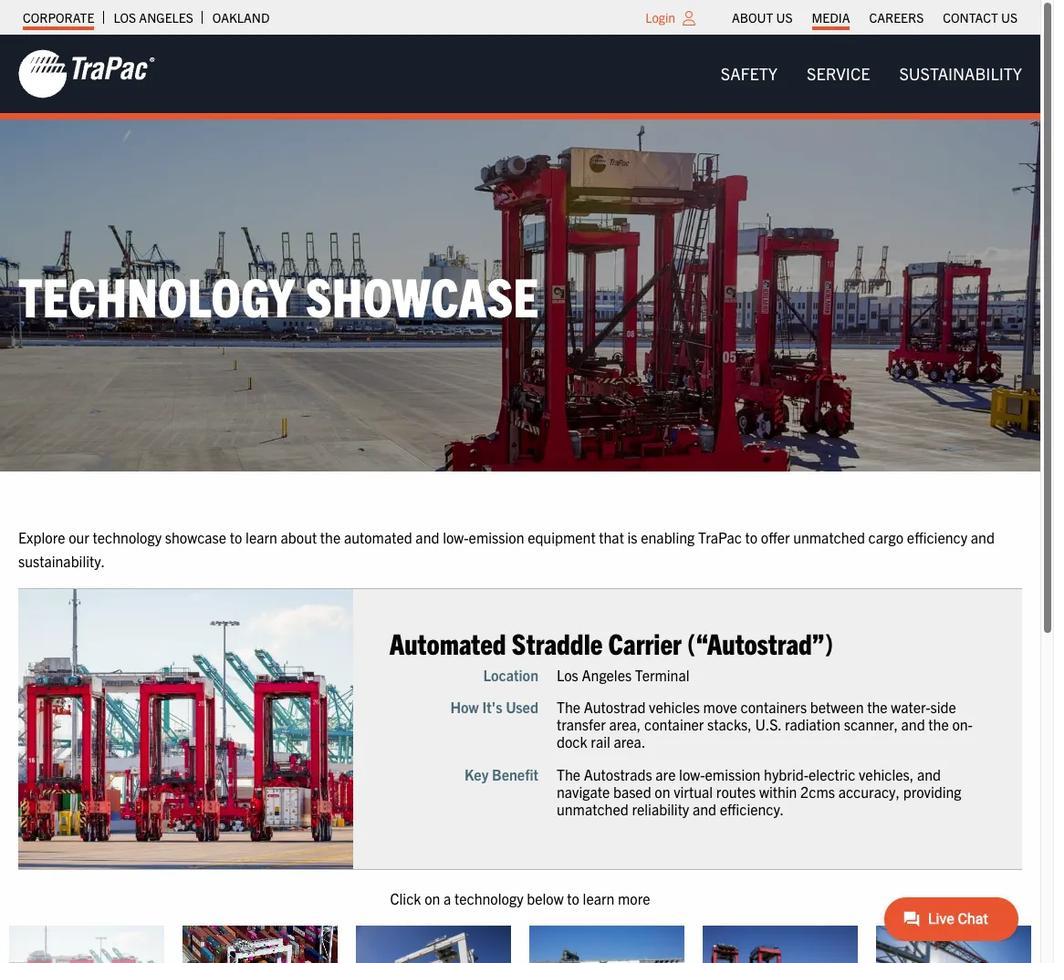 Task type: vqa. For each thing, say whether or not it's contained in the screenshot.
implement
no



Task type: locate. For each thing, give the bounding box(es) containing it.
within
[[759, 783, 797, 801]]

automated straddle carrier ("autostrad") main content
[[0, 527, 1054, 964]]

the inside the autostrads are low-emission hybrid-electric vehicles, and navigate based on virtual routes within 2cms accuracy, providing unmatched reliability and efficiency.
[[557, 765, 581, 784]]

terminal
[[635, 666, 690, 684]]

move
[[703, 698, 737, 717]]

angeles
[[139, 9, 193, 26], [582, 666, 632, 684]]

1 horizontal spatial low-
[[679, 765, 705, 784]]

media link
[[812, 5, 850, 30]]

click on a technology below to learn more
[[390, 890, 650, 908]]

about us link
[[732, 5, 793, 30]]

water-
[[891, 698, 931, 717]]

the right about
[[320, 529, 341, 547]]

carrier
[[609, 625, 682, 661]]

1 horizontal spatial on
[[655, 783, 671, 801]]

corporate
[[23, 9, 94, 26]]

0 vertical spatial emission
[[469, 529, 524, 547]]

the down dock
[[557, 765, 581, 784]]

0 vertical spatial on
[[655, 783, 671, 801]]

unmatched inside the explore our technology showcase to learn about the automated and low-emission equipment that is enabling trapac to offer unmatched cargo efficiency and sustainability.
[[793, 529, 865, 547]]

angeles for los angeles terminal
[[582, 666, 632, 684]]

0 horizontal spatial angeles
[[139, 9, 193, 26]]

on
[[655, 783, 671, 801], [425, 890, 440, 908]]

0 horizontal spatial us
[[776, 9, 793, 26]]

1 horizontal spatial unmatched
[[793, 529, 865, 547]]

to
[[230, 529, 242, 547], [745, 529, 758, 547], [567, 890, 580, 908]]

0 horizontal spatial los
[[114, 9, 136, 26]]

to left offer
[[745, 529, 758, 547]]

1 horizontal spatial emission
[[705, 765, 761, 784]]

radiation
[[785, 716, 841, 734]]

1 vertical spatial the
[[557, 765, 581, 784]]

based
[[613, 783, 651, 801]]

and left side at right bottom
[[902, 716, 925, 734]]

1 vertical spatial learn
[[583, 890, 615, 908]]

to right below in the bottom of the page
[[567, 890, 580, 908]]

los for los angeles terminal
[[557, 666, 579, 684]]

technology
[[93, 529, 162, 547], [455, 890, 524, 908]]

on inside the autostrads are low-emission hybrid-electric vehicles, and navigate based on virtual routes within 2cms accuracy, providing unmatched reliability and efficiency.
[[655, 783, 671, 801]]

learn left about
[[246, 529, 277, 547]]

to right showcase
[[230, 529, 242, 547]]

trapac los angeles automated radiation scanning image
[[703, 926, 858, 964]]

enabling
[[641, 529, 695, 547]]

0 vertical spatial low-
[[443, 529, 469, 547]]

key
[[465, 765, 489, 784]]

explore our technology showcase to learn about the automated and low-emission equipment that is enabling trapac to offer unmatched cargo efficiency and sustainability.
[[18, 529, 995, 571]]

0 horizontal spatial the
[[320, 529, 341, 547]]

learn left "more"
[[583, 890, 615, 908]]

los right corporate on the top
[[114, 9, 136, 26]]

technology showcase
[[18, 262, 539, 329]]

low-
[[443, 529, 469, 547], [679, 765, 705, 784]]

trapac los angeles automated straddle carrier image
[[18, 589, 353, 870], [9, 926, 164, 964]]

sustainability link
[[885, 56, 1037, 92]]

used
[[506, 698, 539, 717]]

1 the from the top
[[557, 698, 581, 717]]

about us
[[732, 9, 793, 26]]

transfer
[[557, 716, 606, 734]]

0 vertical spatial unmatched
[[793, 529, 865, 547]]

virtual
[[674, 783, 713, 801]]

0 vertical spatial learn
[[246, 529, 277, 547]]

los inside automated straddle carrier ("autostrad") main content
[[557, 666, 579, 684]]

the inside the autostrad vehicles move containers between the water-side transfer area, container stacks, u.s. radiation scanner, and the on- dock rail area.
[[557, 698, 581, 717]]

1 vertical spatial angeles
[[582, 666, 632, 684]]

autostrad
[[584, 698, 646, 717]]

vehicles,
[[859, 765, 914, 784]]

1 us from the left
[[776, 9, 793, 26]]

angeles down 'automated straddle carrier ("autostrad")'
[[582, 666, 632, 684]]

trapac los angeles automated stacking crane image
[[183, 926, 338, 964]]

area.
[[614, 733, 646, 752]]

technology right a
[[455, 890, 524, 908]]

emission
[[469, 529, 524, 547], [705, 765, 761, 784]]

los down straddle
[[557, 666, 579, 684]]

0 vertical spatial angeles
[[139, 9, 193, 26]]

sustainability.
[[18, 552, 105, 571]]

emission up efficiency.
[[705, 765, 761, 784]]

autostrads
[[584, 765, 652, 784]]

the
[[320, 529, 341, 547], [867, 698, 888, 717], [929, 716, 949, 734]]

0 vertical spatial los
[[114, 9, 136, 26]]

angeles inside automated straddle carrier ("autostrad") main content
[[582, 666, 632, 684]]

0 horizontal spatial technology
[[93, 529, 162, 547]]

1 vertical spatial technology
[[455, 890, 524, 908]]

the for transfer
[[557, 698, 581, 717]]

efficiency.
[[720, 800, 784, 819]]

los
[[114, 9, 136, 26], [557, 666, 579, 684]]

how
[[451, 698, 479, 717]]

us right contact
[[1001, 9, 1018, 26]]

a
[[444, 890, 451, 908]]

the left on-
[[929, 716, 949, 734]]

menu bar
[[723, 5, 1027, 30], [706, 56, 1037, 92]]

0 horizontal spatial emission
[[469, 529, 524, 547]]

the up dock
[[557, 698, 581, 717]]

1 vertical spatial los
[[557, 666, 579, 684]]

1 vertical spatial menu bar
[[706, 56, 1037, 92]]

safety link
[[706, 56, 792, 92]]

cargo
[[869, 529, 904, 547]]

how it's used
[[451, 698, 539, 717]]

learn
[[246, 529, 277, 547], [583, 890, 615, 908]]

menu bar down careers link in the top right of the page
[[706, 56, 1037, 92]]

0 vertical spatial menu bar
[[723, 5, 1027, 30]]

1 horizontal spatial angeles
[[582, 666, 632, 684]]

media
[[812, 9, 850, 26]]

area,
[[609, 716, 641, 734]]

and right efficiency
[[971, 529, 995, 547]]

emission left the equipment
[[469, 529, 524, 547]]

0 horizontal spatial low-
[[443, 529, 469, 547]]

us right the about
[[776, 9, 793, 26]]

emission inside the explore our technology showcase to learn about the automated and low-emission equipment that is enabling trapac to offer unmatched cargo efficiency and sustainability.
[[469, 529, 524, 547]]

electric
[[809, 765, 856, 784]]

on left a
[[425, 890, 440, 908]]

menu bar containing about us
[[723, 5, 1027, 30]]

2 the from the top
[[557, 765, 581, 784]]

2 horizontal spatial to
[[745, 529, 758, 547]]

low- right automated at left
[[443, 529, 469, 547]]

that
[[599, 529, 624, 547]]

1 vertical spatial on
[[425, 890, 440, 908]]

1 horizontal spatial us
[[1001, 9, 1018, 26]]

explore
[[18, 529, 65, 547]]

1 horizontal spatial los
[[557, 666, 579, 684]]

1 vertical spatial unmatched
[[557, 800, 629, 819]]

menu bar up service
[[723, 5, 1027, 30]]

low- right are
[[679, 765, 705, 784]]

unmatched right offer
[[793, 529, 865, 547]]

service
[[807, 63, 870, 84]]

1 vertical spatial emission
[[705, 765, 761, 784]]

the left water-
[[867, 698, 888, 717]]

oakland
[[213, 9, 270, 26]]

1 horizontal spatial the
[[867, 698, 888, 717]]

corporate image
[[18, 48, 155, 100]]

service link
[[792, 56, 885, 92]]

on-
[[952, 716, 973, 734]]

technology right our
[[93, 529, 162, 547]]

on right based
[[655, 783, 671, 801]]

0 horizontal spatial learn
[[246, 529, 277, 547]]

navigate
[[557, 783, 610, 801]]

0 horizontal spatial unmatched
[[557, 800, 629, 819]]

contact
[[943, 9, 998, 26]]

angeles left oakland link
[[139, 9, 193, 26]]

technology
[[18, 262, 295, 329]]

light image
[[683, 11, 696, 26]]

0 vertical spatial the
[[557, 698, 581, 717]]

0 vertical spatial technology
[[93, 529, 162, 547]]

us for contact us
[[1001, 9, 1018, 26]]

and
[[416, 529, 440, 547], [971, 529, 995, 547], [902, 716, 925, 734], [917, 765, 941, 784], [693, 800, 717, 819]]

2 us from the left
[[1001, 9, 1018, 26]]

1 horizontal spatial learn
[[583, 890, 615, 908]]

login link
[[646, 9, 676, 26]]

unmatched down autostrads
[[557, 800, 629, 819]]

about
[[732, 9, 773, 26]]

the inside the explore our technology showcase to learn about the automated and low-emission equipment that is enabling trapac to offer unmatched cargo efficiency and sustainability.
[[320, 529, 341, 547]]

1 vertical spatial low-
[[679, 765, 705, 784]]



Task type: describe. For each thing, give the bounding box(es) containing it.
and inside the autostrad vehicles move containers between the water-side transfer area, container stacks, u.s. radiation scanner, and the on- dock rail area.
[[902, 716, 925, 734]]

location
[[483, 666, 539, 684]]

corporate link
[[23, 5, 94, 30]]

is
[[628, 529, 638, 547]]

0 horizontal spatial on
[[425, 890, 440, 908]]

automated
[[344, 529, 412, 547]]

scanner,
[[844, 716, 898, 734]]

low- inside the explore our technology showcase to learn about the automated and low-emission equipment that is enabling trapac to offer unmatched cargo efficiency and sustainability.
[[443, 529, 469, 547]]

container
[[644, 716, 704, 734]]

2cms
[[801, 783, 835, 801]]

reliability
[[632, 800, 689, 819]]

offer
[[761, 529, 790, 547]]

the autostrad vehicles move containers between the water-side transfer area, container stacks, u.s. radiation scanner, and the on- dock rail area.
[[557, 698, 973, 752]]

below
[[527, 890, 564, 908]]

los angeles link
[[114, 5, 193, 30]]

it's
[[482, 698, 503, 717]]

vehicles
[[649, 698, 700, 717]]

between
[[810, 698, 864, 717]]

los angeles terminal
[[557, 666, 690, 684]]

technology inside the explore our technology showcase to learn about the automated and low-emission equipment that is enabling trapac to offer unmatched cargo efficiency and sustainability.
[[93, 529, 162, 547]]

routes
[[716, 783, 756, 801]]

benefit
[[492, 765, 539, 784]]

side
[[931, 698, 957, 717]]

straddle
[[512, 625, 603, 661]]

1 horizontal spatial technology
[[455, 890, 524, 908]]

dock
[[557, 733, 588, 752]]

accuracy,
[[839, 783, 900, 801]]

los angeles
[[114, 9, 193, 26]]

providing
[[903, 783, 962, 801]]

login
[[646, 9, 676, 26]]

click
[[390, 890, 421, 908]]

about
[[281, 529, 317, 547]]

los for los angeles
[[114, 9, 136, 26]]

showcase
[[306, 262, 539, 329]]

equipment
[[528, 529, 596, 547]]

0 vertical spatial trapac los angeles automated straddle carrier image
[[18, 589, 353, 870]]

learn inside the explore our technology showcase to learn about the automated and low-emission equipment that is enabling trapac to offer unmatched cargo efficiency and sustainability.
[[246, 529, 277, 547]]

sustainability
[[900, 63, 1022, 84]]

automated straddle carrier ("autostrad")
[[389, 625, 833, 661]]

0 horizontal spatial to
[[230, 529, 242, 547]]

and right automated at left
[[416, 529, 440, 547]]

and right reliability
[[693, 800, 717, 819]]

u.s.
[[755, 716, 782, 734]]

contact us link
[[943, 5, 1018, 30]]

oakland link
[[213, 5, 270, 30]]

careers link
[[869, 5, 924, 30]]

the autostrads are low-emission hybrid-electric vehicles, and navigate based on virtual routes within 2cms accuracy, providing unmatched reliability and efficiency.
[[557, 765, 962, 819]]

1 horizontal spatial to
[[567, 890, 580, 908]]

1 vertical spatial trapac los angeles automated straddle carrier image
[[9, 926, 164, 964]]

low- inside the autostrads are low-emission hybrid-electric vehicles, and navigate based on virtual routes within 2cms accuracy, providing unmatched reliability and efficiency.
[[679, 765, 705, 784]]

more
[[618, 890, 650, 908]]

hybrid-
[[764, 765, 809, 784]]

automated
[[389, 625, 506, 661]]

unmatched inside the autostrads are low-emission hybrid-electric vehicles, and navigate based on virtual routes within 2cms accuracy, providing unmatched reliability and efficiency.
[[557, 800, 629, 819]]

("autostrad")
[[687, 625, 833, 661]]

2 horizontal spatial the
[[929, 716, 949, 734]]

stacks,
[[707, 716, 752, 734]]

safety
[[721, 63, 778, 84]]

trapac
[[698, 529, 742, 547]]

the for navigate
[[557, 765, 581, 784]]

key benefit
[[465, 765, 539, 784]]

menu bar containing safety
[[706, 56, 1037, 92]]

efficiency
[[907, 529, 968, 547]]

showcase
[[165, 529, 226, 547]]

angeles for los angeles
[[139, 9, 193, 26]]

us for about us
[[776, 9, 793, 26]]

emission inside the autostrads are low-emission hybrid-electric vehicles, and navigate based on virtual routes within 2cms accuracy, providing unmatched reliability and efficiency.
[[705, 765, 761, 784]]

and right the vehicles,
[[917, 765, 941, 784]]

rail
[[591, 733, 611, 752]]

containers
[[741, 698, 807, 717]]

contact us
[[943, 9, 1018, 26]]

are
[[656, 765, 676, 784]]

careers
[[869, 9, 924, 26]]

our
[[69, 529, 89, 547]]



